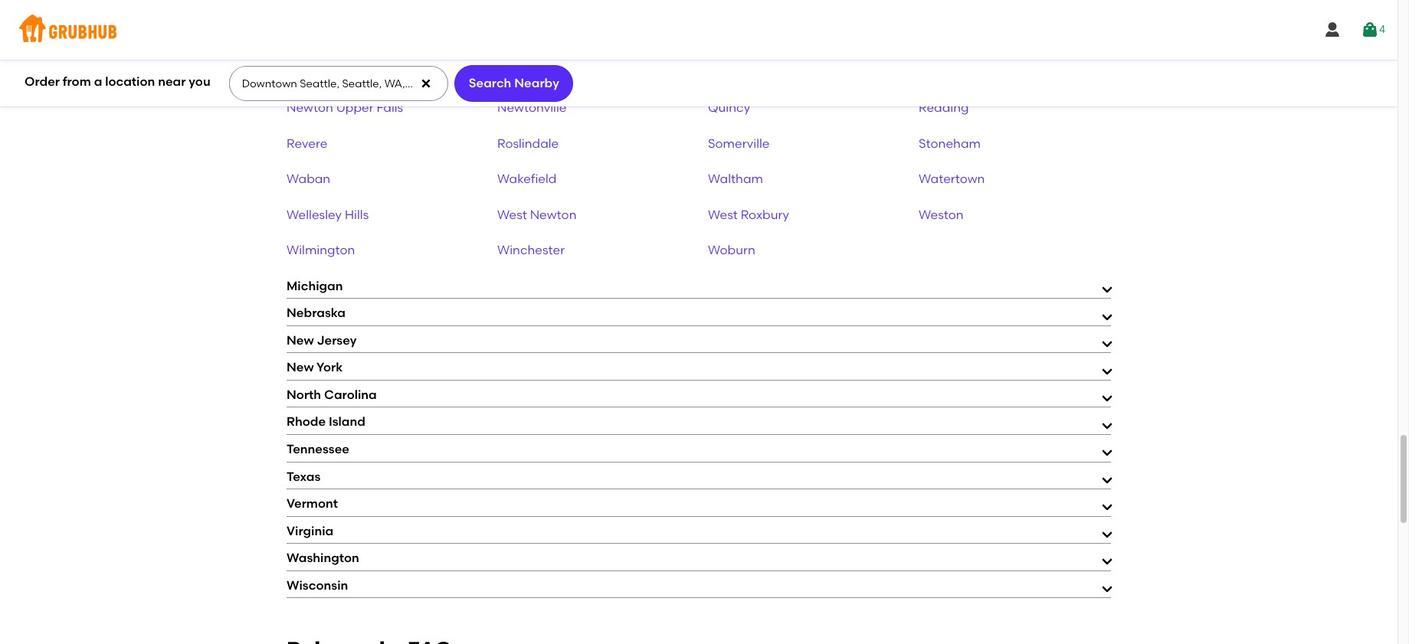 Task type: describe. For each thing, give the bounding box(es) containing it.
west for west newton
[[497, 208, 527, 222]]

nearby
[[514, 76, 559, 90]]

order
[[25, 74, 60, 89]]

lower
[[968, 65, 1004, 79]]

4
[[1379, 23, 1386, 36]]

wakefield
[[497, 172, 557, 186]]

west for west roxbury
[[708, 208, 738, 222]]

wellesley
[[287, 208, 342, 222]]

new for new york
[[287, 361, 314, 375]]

quincy
[[708, 101, 750, 115]]

watertown
[[919, 172, 985, 186]]

wisconsin
[[287, 578, 348, 593]]

order from a location near you
[[25, 74, 210, 89]]

new for new jersey
[[287, 333, 314, 348]]

wilmington
[[287, 243, 355, 258]]

north
[[287, 388, 321, 402]]

newtonville link
[[497, 101, 567, 115]]

wakefield link
[[497, 172, 557, 186]]

winchester link
[[497, 243, 565, 258]]

west roxbury link
[[708, 208, 789, 222]]

4 button
[[1361, 16, 1386, 44]]

island
[[329, 415, 366, 430]]

weston link
[[919, 208, 964, 222]]

newton center
[[497, 65, 588, 79]]

falls for newton lower falls
[[1007, 65, 1034, 79]]

stoneham
[[919, 136, 981, 151]]

newton highlands link
[[708, 65, 818, 79]]

Search Address search field
[[229, 67, 447, 100]]

somerville
[[708, 136, 770, 151]]

highlands
[[758, 65, 818, 79]]

search nearby button
[[455, 65, 573, 102]]

winchester
[[497, 243, 565, 258]]

search nearby
[[469, 76, 559, 90]]

texas
[[287, 469, 321, 484]]

stoneham link
[[919, 136, 981, 151]]

newton for newton upper falls
[[287, 101, 333, 115]]

reading
[[919, 101, 969, 115]]

a
[[94, 74, 102, 89]]

wellesley hills
[[287, 208, 369, 222]]

north carolina
[[287, 388, 377, 402]]

newton upper falls link
[[287, 101, 403, 115]]

newton for newton highlands
[[708, 65, 755, 79]]

upper
[[336, 101, 374, 115]]

reading link
[[919, 101, 969, 115]]

somerville link
[[708, 136, 770, 151]]

rhode island
[[287, 415, 366, 430]]

west newton
[[497, 208, 577, 222]]

revere
[[287, 136, 328, 151]]

nebraska
[[287, 306, 346, 321]]

newton upper falls
[[287, 101, 403, 115]]

newton for newton lower falls
[[919, 65, 965, 79]]

waltham link
[[708, 172, 763, 186]]

michigan
[[287, 279, 343, 293]]



Task type: vqa. For each thing, say whether or not it's contained in the screenshot.
Charlotte Link
no



Task type: locate. For each thing, give the bounding box(es) containing it.
0 horizontal spatial west
[[497, 208, 527, 222]]

virginia
[[287, 524, 334, 538]]

quincy link
[[708, 101, 750, 115]]

washington
[[287, 551, 359, 566]]

west
[[497, 208, 527, 222], [708, 208, 738, 222]]

hills
[[345, 208, 369, 222]]

waban link
[[287, 172, 330, 186]]

west down wakefield
[[497, 208, 527, 222]]

0 vertical spatial new
[[287, 333, 314, 348]]

you
[[189, 74, 210, 89]]

falls right the upper
[[377, 101, 403, 115]]

newton lower falls link
[[919, 65, 1034, 79]]

woburn link
[[708, 243, 755, 258]]

wellesley hills link
[[287, 208, 369, 222]]

watertown link
[[919, 172, 985, 186]]

location
[[105, 74, 155, 89]]

1 horizontal spatial west
[[708, 208, 738, 222]]

newton center link
[[497, 65, 588, 79]]

falls
[[1007, 65, 1034, 79], [377, 101, 403, 115]]

roslindale link
[[497, 136, 559, 151]]

tennessee
[[287, 442, 349, 457]]

search
[[469, 76, 511, 90]]

from
[[63, 74, 91, 89]]

york
[[317, 361, 343, 375]]

new
[[287, 333, 314, 348], [287, 361, 314, 375]]

west up 'woburn' "link"
[[708, 208, 738, 222]]

1 horizontal spatial svg image
[[1323, 21, 1342, 39]]

0 vertical spatial falls
[[1007, 65, 1034, 79]]

0 vertical spatial svg image
[[1323, 21, 1342, 39]]

roslindale
[[497, 136, 559, 151]]

main navigation navigation
[[0, 0, 1398, 60]]

1 new from the top
[[287, 333, 314, 348]]

newton highlands
[[708, 65, 818, 79]]

2 west from the left
[[708, 208, 738, 222]]

weston
[[919, 208, 964, 222]]

falls for newton upper falls
[[377, 101, 403, 115]]

0 horizontal spatial svg image
[[420, 77, 432, 90]]

west roxbury
[[708, 208, 789, 222]]

near
[[158, 74, 186, 89]]

carolina
[[324, 388, 377, 402]]

1 vertical spatial falls
[[377, 101, 403, 115]]

waltham
[[708, 172, 763, 186]]

wilmington link
[[287, 243, 355, 258]]

new york
[[287, 361, 343, 375]]

svg image inside main navigation navigation
[[1323, 21, 1342, 39]]

newton for newton link on the top left of page
[[287, 65, 333, 79]]

1 vertical spatial new
[[287, 361, 314, 375]]

svg image
[[1323, 21, 1342, 39], [420, 77, 432, 90]]

svg image left search on the top left
[[420, 77, 432, 90]]

1 west from the left
[[497, 208, 527, 222]]

rhode
[[287, 415, 326, 430]]

newton for newton center
[[497, 65, 544, 79]]

roxbury
[[741, 208, 789, 222]]

new up 'north'
[[287, 361, 314, 375]]

0 horizontal spatial falls
[[377, 101, 403, 115]]

1 vertical spatial svg image
[[420, 77, 432, 90]]

jersey
[[317, 333, 357, 348]]

waban
[[287, 172, 330, 186]]

newtonville
[[497, 101, 567, 115]]

2 new from the top
[[287, 361, 314, 375]]

1 horizontal spatial falls
[[1007, 65, 1034, 79]]

svg image
[[1361, 21, 1379, 39]]

new jersey
[[287, 333, 357, 348]]

west newton link
[[497, 208, 577, 222]]

vermont
[[287, 497, 338, 511]]

revere link
[[287, 136, 328, 151]]

center
[[547, 65, 588, 79]]

woburn
[[708, 243, 755, 258]]

newton
[[287, 65, 333, 79], [497, 65, 544, 79], [708, 65, 755, 79], [919, 65, 965, 79], [287, 101, 333, 115], [530, 208, 577, 222]]

falls right lower
[[1007, 65, 1034, 79]]

newton lower falls
[[919, 65, 1034, 79]]

newton link
[[287, 65, 333, 79]]

svg image left svg icon
[[1323, 21, 1342, 39]]

new up new york
[[287, 333, 314, 348]]



